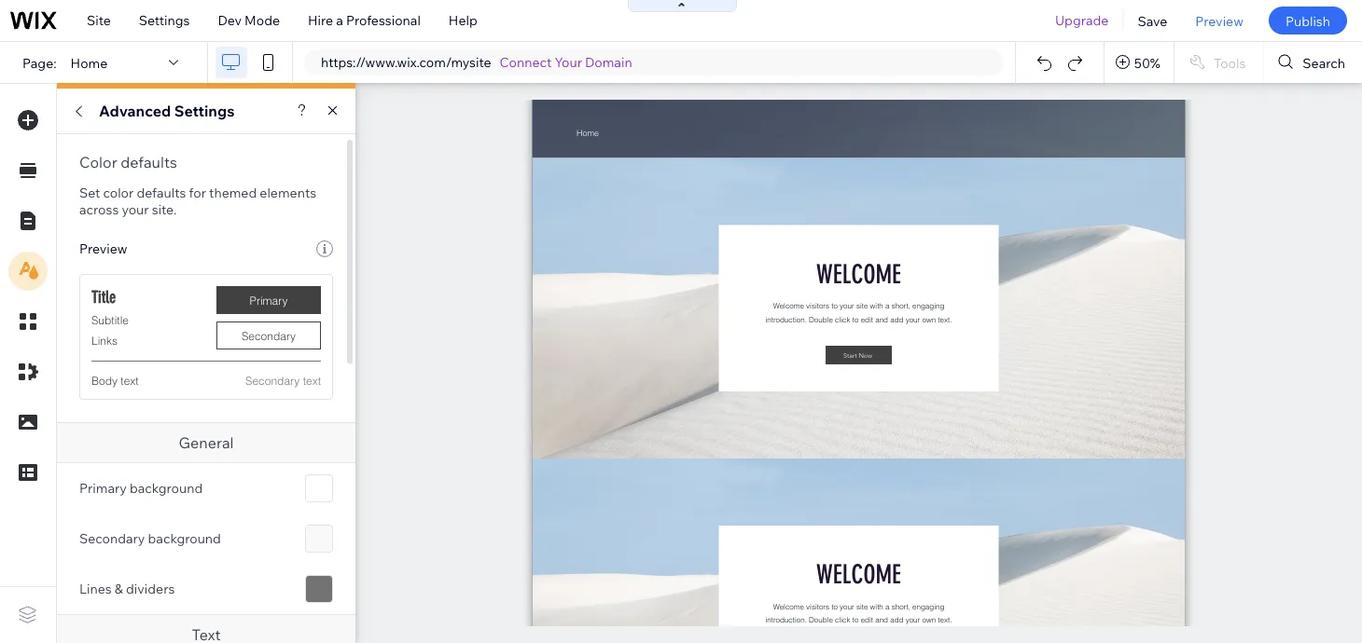 Task type: vqa. For each thing, say whether or not it's contained in the screenshot.
'Search' in the the Search "button"
no



Task type: locate. For each thing, give the bounding box(es) containing it.
1 horizontal spatial primary
[[250, 294, 288, 307]]

secondary button
[[217, 322, 321, 350]]

professional
[[346, 12, 421, 28]]

0 horizontal spatial primary
[[79, 481, 127, 497]]

set color defaults for themed elements across your site.
[[79, 185, 316, 218]]

set
[[79, 185, 100, 201]]

primary up secondary button at the left of page
[[250, 294, 288, 307]]

https://www.wix.com/mysite
[[321, 54, 491, 70]]

lines
[[79, 581, 112, 598]]

text right 'body'
[[121, 375, 139, 388]]

background up secondary background
[[130, 481, 203, 497]]

primary
[[250, 294, 288, 307], [79, 481, 127, 497]]

color defaults
[[79, 153, 177, 172]]

defaults
[[121, 153, 177, 172], [137, 185, 186, 201]]

secondary for secondary
[[242, 329, 296, 343]]

site
[[87, 12, 111, 28]]

tools button
[[1175, 42, 1263, 83]]

settings left dev
[[139, 12, 190, 28]]

background up dividers
[[148, 531, 221, 547]]

subtitle
[[91, 314, 129, 328]]

1 horizontal spatial preview
[[1196, 12, 1244, 29]]

connect
[[500, 54, 552, 70]]

dividers
[[126, 581, 175, 598]]

secondary up &
[[79, 531, 145, 547]]

background
[[130, 481, 203, 497], [148, 531, 221, 547]]

0 horizontal spatial text
[[121, 375, 139, 388]]

2 text from the left
[[303, 375, 321, 388]]

0 vertical spatial settings
[[139, 12, 190, 28]]

1 horizontal spatial text
[[303, 375, 321, 388]]

advanced settings
[[99, 102, 235, 120]]

1 vertical spatial preview
[[79, 241, 127, 257]]

0 vertical spatial primary
[[250, 294, 288, 307]]

secondary text
[[246, 375, 321, 388]]

for
[[189, 185, 206, 201]]

primary button
[[217, 287, 321, 315]]

1 vertical spatial defaults
[[137, 185, 186, 201]]

1 vertical spatial primary
[[79, 481, 127, 497]]

color
[[79, 153, 117, 172]]

primary for primary
[[250, 294, 288, 307]]

defaults up the site.
[[137, 185, 186, 201]]

publish
[[1286, 12, 1331, 29]]

background for primary background
[[130, 481, 203, 497]]

general
[[179, 434, 234, 453]]

secondary down primary button
[[242, 329, 296, 343]]

elements
[[260, 185, 316, 201]]

lines & dividers
[[79, 581, 175, 598]]

primary inside button
[[250, 294, 288, 307]]

your
[[555, 54, 582, 70]]

secondary
[[242, 329, 296, 343], [246, 375, 300, 388], [79, 531, 145, 547]]

preview down across on the top
[[79, 241, 127, 257]]

body
[[91, 375, 118, 388]]

text
[[121, 375, 139, 388], [303, 375, 321, 388]]

settings
[[139, 12, 190, 28], [174, 102, 235, 120]]

secondary background
[[79, 531, 221, 547]]

title subtitle links
[[91, 287, 129, 348]]

defaults up color
[[121, 153, 177, 172]]

a
[[336, 12, 343, 28]]

publish button
[[1269, 7, 1348, 35]]

hire a professional
[[308, 12, 421, 28]]

0 vertical spatial preview
[[1196, 12, 1244, 29]]

across
[[79, 202, 119, 218]]

1 vertical spatial settings
[[174, 102, 235, 120]]

settings right advanced
[[174, 102, 235, 120]]

secondary down secondary button at the left of page
[[246, 375, 300, 388]]

0 vertical spatial secondary
[[242, 329, 296, 343]]

secondary inside button
[[242, 329, 296, 343]]

&
[[115, 581, 123, 598]]

primary for primary background
[[79, 481, 127, 497]]

hire
[[308, 12, 333, 28]]

1 text from the left
[[121, 375, 139, 388]]

1 vertical spatial background
[[148, 531, 221, 547]]

defaults inside set color defaults for themed elements across your site.
[[137, 185, 186, 201]]

primary up secondary background
[[79, 481, 127, 497]]

1 vertical spatial secondary
[[246, 375, 300, 388]]

0 vertical spatial background
[[130, 481, 203, 497]]

preview up tools button
[[1196, 12, 1244, 29]]

2 vertical spatial secondary
[[79, 531, 145, 547]]

search button
[[1264, 42, 1363, 83]]

mode
[[245, 12, 280, 28]]

preview
[[1196, 12, 1244, 29], [79, 241, 127, 257]]

text down secondary button at the left of page
[[303, 375, 321, 388]]



Task type: describe. For each thing, give the bounding box(es) containing it.
0 vertical spatial defaults
[[121, 153, 177, 172]]

themed
[[209, 185, 257, 201]]

your
[[122, 202, 149, 218]]

dev
[[218, 12, 242, 28]]

secondary for secondary text
[[246, 375, 300, 388]]

secondary for secondary background
[[79, 531, 145, 547]]

site.
[[152, 202, 177, 218]]

color
[[103, 185, 134, 201]]

50% button
[[1105, 42, 1174, 83]]

upgrade
[[1056, 12, 1109, 28]]

body text
[[91, 375, 139, 388]]

50%
[[1135, 54, 1161, 71]]

title
[[91, 287, 116, 308]]

links
[[91, 335, 118, 348]]

home
[[71, 54, 108, 71]]

dev mode
[[218, 12, 280, 28]]

advanced
[[99, 102, 171, 120]]

primary background
[[79, 481, 203, 497]]

tools
[[1214, 54, 1246, 71]]

save
[[1138, 12, 1168, 29]]

help
[[449, 12, 478, 28]]

save button
[[1124, 0, 1182, 41]]

domain
[[585, 54, 632, 70]]

text for secondary text
[[303, 375, 321, 388]]

0 horizontal spatial preview
[[79, 241, 127, 257]]

preview inside button
[[1196, 12, 1244, 29]]

search
[[1303, 54, 1346, 71]]

text for body text
[[121, 375, 139, 388]]

preview button
[[1182, 0, 1258, 41]]

https://www.wix.com/mysite connect your domain
[[321, 54, 632, 70]]

background for secondary background
[[148, 531, 221, 547]]



